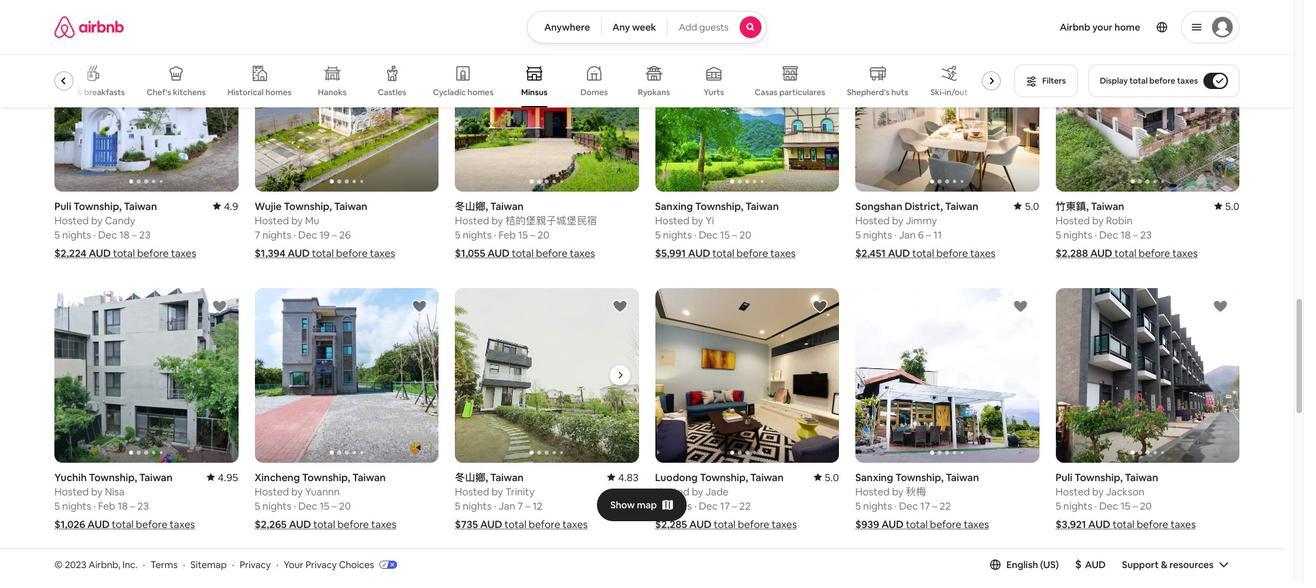 Task type: describe. For each thing, give the bounding box(es) containing it.
cycladic homes
[[433, 87, 494, 98]]

castles
[[378, 87, 406, 98]]

add to wishlist: 冬山鄉, taiwan image
[[612, 298, 628, 315]]

18 for 4.9
[[119, 228, 129, 241]]

4.83 out of 5 average rating image
[[607, 471, 639, 484]]

sanxing township, taiwan hosted by yi 5 nights · dec 15 – 20 $5,991 aud total before taxes
[[655, 200, 796, 260]]

add to wishlist: yuchih township, taiwan image
[[211, 298, 227, 315]]

display total before taxes
[[1100, 75, 1198, 86]]

5 for sanxing township, taiwan hosted by yi 5 nights · dec 15 – 20 $5,991 aud total before taxes
[[655, 228, 661, 241]]

taiwan inside 竹東鎮, taiwan hosted by robin 5 nights · dec 18 – 23 $2,288 aud total before taxes
[[1091, 200, 1124, 213]]

chef's
[[147, 87, 171, 98]]

by for puli township, taiwan hosted by jackson 5 nights · dec 15 – 20 $3,921 aud total before taxes
[[1092, 485, 1104, 498]]

by inside 竹東鎮, taiwan hosted by robin 5 nights · dec 18 – 23 $2,288 aud total before taxes
[[1092, 214, 1104, 227]]

kitchens
[[173, 87, 206, 98]]

district,
[[905, 200, 943, 213]]

township, for candy
[[73, 200, 122, 213]]

bed
[[60, 87, 75, 98]]

total right display
[[1130, 75, 1148, 86]]

桔的堡親子城堡民宿
[[505, 214, 597, 227]]

4.9 out of 5 average rating image
[[213, 200, 238, 213]]

20 for xincheng township, taiwan hosted by yuannn 5 nights · dec 15 – 20 $2,265 aud total before taxes
[[339, 500, 351, 513]]

shepherd's huts
[[847, 87, 908, 98]]

any week button
[[601, 11, 668, 44]]

by inside the "冬山鄉, taiwan hosted by 桔的堡親子城堡民宿 5 nights · feb 15 – 20 $1,055 aud total before taxes"
[[492, 214, 503, 227]]

$5,991 aud
[[655, 247, 710, 260]]

· inside puli township, taiwan hosted by candy 5 nights · dec 18 – 23 $2,224 aud total before taxes
[[93, 228, 96, 241]]

before for puli township, taiwan hosted by candy 5 nights · dec 18 – 23 $2,224 aud total before taxes
[[137, 247, 169, 260]]

none search field containing anywhere
[[527, 11, 767, 44]]

18 for 4.95
[[118, 500, 128, 513]]

sanxing for sanxing township, taiwan hosted by yi 5 nights · dec 15 – 20 $5,991 aud total before taxes
[[655, 200, 693, 213]]

taiwan inside the "冬山鄉, taiwan hosted by 桔的堡親子城堡民宿 5 nights · feb 15 – 20 $1,055 aud total before taxes"
[[490, 200, 524, 213]]

taiwan for sanxing township, taiwan hosted by 秋梅 5 nights · dec 17 – 22 $939 aud total before taxes
[[946, 471, 979, 484]]

filters
[[1043, 75, 1066, 86]]

airbnb,
[[89, 559, 120, 571]]

minsus
[[521, 87, 548, 98]]

before inside the "冬山鄉, taiwan hosted by 桔的堡親子城堡民宿 5 nights · feb 15 – 20 $1,055 aud total before taxes"
[[536, 247, 568, 260]]

by for luodong township, taiwan hosted by jade 5 nights · dec 17 – 22 $2,285 aud total before taxes
[[692, 485, 703, 498]]

yuchih
[[54, 471, 87, 484]]

map
[[637, 499, 657, 511]]

– inside the "冬山鄉, taiwan hosted by 桔的堡親子城堡民宿 5 nights · feb 15 – 20 $1,055 aud total before taxes"
[[530, 228, 535, 241]]

4.95 out of 5 average rating image
[[207, 471, 238, 484]]

taxes inside 冬山鄉, taiwan hosted by trinity 5 nights · jan 7 – 12 $735 aud total before taxes
[[563, 518, 588, 531]]

township, for 秋梅
[[896, 471, 944, 484]]

add guests button
[[667, 11, 767, 44]]

anywhere
[[544, 21, 590, 33]]

luodong township, taiwan hosted by jade 5 nights · dec 17 – 22 $2,285 aud total before taxes
[[655, 471, 797, 531]]

· inside 冬山鄉, taiwan hosted by trinity 5 nights · jan 7 – 12 $735 aud total before taxes
[[494, 500, 496, 513]]

· inside 'luodong township, taiwan hosted by jade 5 nights · dec 17 – 22 $2,285 aud total before taxes'
[[694, 500, 697, 513]]

竹東鎮, taiwan hosted by robin 5 nights · dec 18 – 23 $2,288 aud total before taxes
[[1056, 200, 1198, 260]]

6
[[918, 228, 924, 241]]

feb inside "yuchih township, taiwan hosted by nisa 5 nights · feb 18 – 23 $1,026 aud total before taxes"
[[98, 500, 115, 513]]

taxes for xincheng township, taiwan hosted by yuannn 5 nights · dec 15 – 20 $2,265 aud total before taxes
[[371, 518, 397, 531]]

township, for jade
[[700, 471, 748, 484]]

breakfasts
[[84, 87, 125, 98]]

19
[[319, 228, 330, 241]]

show map
[[610, 499, 657, 511]]

5 inside 冬山鄉, taiwan hosted by trinity 5 nights · jan 7 – 12 $735 aud total before taxes
[[455, 500, 461, 513]]

week
[[632, 21, 656, 33]]

ski-in/out
[[931, 87, 968, 98]]

wujie
[[255, 200, 282, 213]]

cycladic
[[433, 87, 466, 98]]

before for puli township, taiwan hosted by jackson 5 nights · dec 15 – 20 $3,921 aud total before taxes
[[1137, 518, 1169, 531]]

add guests
[[679, 21, 729, 33]]

by inside 冬山鄉, taiwan hosted by trinity 5 nights · jan 7 – 12 $735 aud total before taxes
[[492, 485, 503, 498]]

nights for luodong township, taiwan hosted by jade 5 nights · dec 17 – 22 $2,285 aud total before taxes
[[663, 500, 692, 513]]

5.0 out of 5 average rating image
[[1014, 200, 1039, 213]]

sitemap
[[190, 559, 227, 571]]

total inside 竹東鎮, taiwan hosted by robin 5 nights · dec 18 – 23 $2,288 aud total before taxes
[[1115, 247, 1137, 260]]

total inside 冬山鄉, taiwan hosted by trinity 5 nights · jan 7 – 12 $735 aud total before taxes
[[505, 518, 527, 531]]

before for songshan district, taiwan hosted by jimmy 5 nights · jan 6 – 11 $2,451 aud total before taxes
[[937, 247, 968, 260]]

· inside wujie township, taiwan hosted by mu 7 nights · dec 19 – 26 $1,394 aud total before taxes
[[294, 228, 296, 241]]

total for sanxing township, taiwan hosted by yi 5 nights · dec 15 – 20 $5,991 aud total before taxes
[[713, 247, 734, 260]]

– for luodong township, taiwan hosted by jade 5 nights · dec 17 – 22 $2,285 aud total before taxes
[[732, 500, 737, 513]]

bed & breakfasts
[[60, 87, 125, 98]]

taiwan for yuchih township, taiwan hosted by nisa 5 nights · feb 18 – 23 $1,026 aud total before taxes
[[139, 471, 173, 484]]

any
[[613, 21, 630, 33]]

taxes for songshan district, taiwan hosted by jimmy 5 nights · jan 6 – 11 $2,451 aud total before taxes
[[970, 247, 996, 260]]

冬山鄉, taiwan hosted by trinity 5 nights · jan 7 – 12 $735 aud total before taxes
[[455, 471, 588, 531]]

20 for puli township, taiwan hosted by jackson 5 nights · dec 15 – 20 $3,921 aud total before taxes
[[1140, 500, 1152, 513]]

guests
[[699, 21, 729, 33]]

profile element
[[783, 0, 1240, 54]]

taxes for puli township, taiwan hosted by jackson 5 nights · dec 15 – 20 $3,921 aud total before taxes
[[1171, 518, 1196, 531]]

by for xincheng township, taiwan hosted by yuannn 5 nights · dec 15 – 20 $2,265 aud total before taxes
[[291, 485, 303, 498]]

total for luodong township, taiwan hosted by jade 5 nights · dec 17 – 22 $2,285 aud total before taxes
[[714, 518, 736, 531]]

by for yuchih township, taiwan hosted by nisa 5 nights · feb 18 – 23 $1,026 aud total before taxes
[[91, 485, 103, 498]]

taiwan for luodong township, taiwan hosted by jade 5 nights · dec 17 – 22 $2,285 aud total before taxes
[[750, 471, 784, 484]]

total for songshan district, taiwan hosted by jimmy 5 nights · jan 6 – 11 $2,451 aud total before taxes
[[912, 247, 934, 260]]

nights inside 竹東鎮, taiwan hosted by robin 5 nights · dec 18 – 23 $2,288 aud total before taxes
[[1064, 228, 1093, 241]]

秋梅
[[906, 485, 926, 498]]

in/out
[[945, 87, 968, 98]]

casas particulares
[[755, 87, 825, 98]]

yi
[[706, 214, 714, 227]]

· inside the puli township, taiwan hosted by jackson 5 nights · dec 15 – 20 $3,921 aud total before taxes
[[1095, 500, 1097, 513]]

$3,921 aud
[[1056, 518, 1111, 531]]

5 for luodong township, taiwan hosted by jade 5 nights · dec 17 – 22 $2,285 aud total before taxes
[[655, 500, 661, 513]]

$735 aud
[[455, 518, 502, 531]]

冬山鄉, for 冬山鄉, taiwan hosted by 桔的堡親子城堡民宿 5 nights · feb 15 – 20 $1,055 aud total before taxes
[[455, 200, 488, 213]]

23 for 4.95
[[137, 500, 149, 513]]

20 inside the "冬山鄉, taiwan hosted by 桔的堡親子城堡民宿 5 nights · feb 15 – 20 $1,055 aud total before taxes"
[[538, 228, 549, 241]]

nisa
[[105, 485, 125, 498]]

dec inside 竹東鎮, taiwan hosted by robin 5 nights · dec 18 – 23 $2,288 aud total before taxes
[[1099, 228, 1118, 241]]

casas
[[755, 87, 778, 98]]

dec for sanxing township, taiwan hosted by 秋梅 5 nights · dec 17 – 22 $939 aud total before taxes
[[899, 500, 918, 513]]

terms · sitemap · privacy ·
[[151, 559, 278, 571]]

by for songshan district, taiwan hosted by jimmy 5 nights · jan 6 – 11 $2,451 aud total before taxes
[[892, 214, 904, 227]]

5.0 for luodong township, taiwan hosted by jade 5 nights · dec 17 – 22 $2,285 aud total before taxes
[[825, 471, 839, 484]]

taiwan for xincheng township, taiwan hosted by yuannn 5 nights · dec 15 – 20 $2,265 aud total before taxes
[[352, 471, 386, 484]]

5 for sanxing township, taiwan hosted by 秋梅 5 nights · dec 17 – 22 $939 aud total before taxes
[[855, 500, 861, 513]]

your privacy choices link
[[284, 559, 397, 572]]

total for xincheng township, taiwan hosted by yuannn 5 nights · dec 15 – 20 $2,265 aud total before taxes
[[313, 518, 335, 531]]

· inside the xincheng township, taiwan hosted by yuannn 5 nights · dec 15 – 20 $2,265 aud total before taxes
[[294, 500, 296, 513]]

hosted inside the "冬山鄉, taiwan hosted by 桔的堡親子城堡民宿 5 nights · feb 15 – 20 $1,055 aud total before taxes"
[[455, 214, 489, 227]]

· inside sanxing township, taiwan hosted by yi 5 nights · dec 15 – 20 $5,991 aud total before taxes
[[694, 228, 697, 241]]

15 inside the "冬山鄉, taiwan hosted by 桔的堡親子城堡民宿 5 nights · feb 15 – 20 $1,055 aud total before taxes"
[[518, 228, 528, 241]]

· right terms link
[[183, 559, 185, 571]]

township, for jackson
[[1075, 471, 1123, 484]]

15 for sanxing township, taiwan hosted by yi 5 nights · dec 15 – 20 $5,991 aud total before taxes
[[720, 228, 730, 241]]

english
[[1007, 559, 1038, 571]]

filters button
[[1015, 65, 1078, 97]]

english (us) button
[[990, 559, 1059, 571]]

nights for sanxing township, taiwan hosted by 秋梅 5 nights · dec 17 – 22 $939 aud total before taxes
[[863, 500, 892, 513]]

aud
[[1085, 559, 1106, 571]]

hosted for wujie township, taiwan hosted by mu 7 nights · dec 19 – 26 $1,394 aud total before taxes
[[255, 214, 289, 227]]

jimmy
[[906, 214, 937, 227]]

7 inside wujie township, taiwan hosted by mu 7 nights · dec 19 – 26 $1,394 aud total before taxes
[[255, 228, 260, 241]]

22 for jade
[[739, 500, 751, 513]]

· left your
[[276, 559, 278, 571]]

7 inside 冬山鄉, taiwan hosted by trinity 5 nights · jan 7 – 12 $735 aud total before taxes
[[518, 500, 523, 513]]

shepherd's
[[847, 87, 890, 98]]

before for luodong township, taiwan hosted by jade 5 nights · dec 17 – 22 $2,285 aud total before taxes
[[738, 518, 770, 531]]

privacy link
[[240, 559, 271, 571]]

5 for puli township, taiwan hosted by jackson 5 nights · dec 15 – 20 $3,921 aud total before taxes
[[1056, 500, 1061, 513]]

add to wishlist: luodong township, taiwan image
[[812, 298, 828, 315]]

– for puli township, taiwan hosted by candy 5 nights · dec 18 – 23 $2,224 aud total before taxes
[[132, 228, 137, 241]]

show
[[610, 499, 635, 511]]

2023
[[65, 559, 86, 571]]

before for yuchih township, taiwan hosted by nisa 5 nights · feb 18 – 23 $1,026 aud total before taxes
[[136, 518, 167, 531]]

4.95
[[218, 471, 238, 484]]

luodong
[[655, 471, 698, 484]]

before for sanxing township, taiwan hosted by 秋梅 5 nights · dec 17 – 22 $939 aud total before taxes
[[930, 518, 962, 531]]

historical homes
[[227, 87, 291, 98]]

jade
[[706, 485, 729, 498]]

hosted for luodong township, taiwan hosted by jade 5 nights · dec 17 – 22 $2,285 aud total before taxes
[[655, 485, 690, 498]]

before for wujie township, taiwan hosted by mu 7 nights · dec 19 – 26 $1,394 aud total before taxes
[[336, 247, 368, 260]]

$2,288 aud
[[1056, 247, 1113, 260]]

show map button
[[597, 489, 687, 521]]

5 inside 竹東鎮, taiwan hosted by robin 5 nights · dec 18 – 23 $2,288 aud total before taxes
[[1056, 228, 1061, 241]]

your
[[1093, 21, 1113, 33]]

taxes inside 竹東鎮, taiwan hosted by robin 5 nights · dec 18 – 23 $2,288 aud total before taxes
[[1173, 247, 1198, 260]]

· inside songshan district, taiwan hosted by jimmy 5 nights · jan 6 – 11 $2,451 aud total before taxes
[[894, 228, 897, 241]]

nights inside 冬山鄉, taiwan hosted by trinity 5 nights · jan 7 – 12 $735 aud total before taxes
[[463, 500, 492, 513]]

· inside "yuchih township, taiwan hosted by nisa 5 nights · feb 18 – 23 $1,026 aud total before taxes"
[[93, 500, 96, 513]]

15 for xincheng township, taiwan hosted by yuannn 5 nights · dec 15 – 20 $2,265 aud total before taxes
[[320, 500, 329, 513]]

2 privacy from the left
[[306, 559, 337, 571]]

domes
[[581, 87, 608, 98]]

hosted for puli township, taiwan hosted by jackson 5 nights · dec 15 – 20 $3,921 aud total before taxes
[[1056, 485, 1090, 498]]

– inside 竹東鎮, taiwan hosted by robin 5 nights · dec 18 – 23 $2,288 aud total before taxes
[[1133, 228, 1138, 241]]

5 for puli township, taiwan hosted by candy 5 nights · dec 18 – 23 $2,224 aud total before taxes
[[54, 228, 60, 241]]

$2,451 aud
[[855, 247, 910, 260]]

– inside 冬山鄉, taiwan hosted by trinity 5 nights · jan 7 – 12 $735 aud total before taxes
[[525, 500, 530, 513]]

taxes for puli township, taiwan hosted by candy 5 nights · dec 18 – 23 $2,224 aud total before taxes
[[171, 247, 196, 260]]

puli for puli township, taiwan hosted by candy 5 nights · dec 18 – 23 $2,224 aud total before taxes
[[54, 200, 71, 213]]

dec for wujie township, taiwan hosted by mu 7 nights · dec 19 – 26 $1,394 aud total before taxes
[[298, 228, 317, 241]]

taiwan for puli township, taiwan hosted by candy 5 nights · dec 18 – 23 $2,224 aud total before taxes
[[124, 200, 157, 213]]

historical
[[227, 87, 264, 98]]

terms
[[151, 559, 178, 571]]

huts
[[892, 87, 908, 98]]

display
[[1100, 75, 1128, 86]]

冬山鄉, for 冬山鄉, taiwan hosted by trinity 5 nights · jan 7 – 12 $735 aud total before taxes
[[455, 471, 488, 484]]

anywhere button
[[527, 11, 602, 44]]

· inside 竹東鎮, taiwan hosted by robin 5 nights · dec 18 – 23 $2,288 aud total before taxes
[[1095, 228, 1097, 241]]

particulares
[[779, 87, 825, 98]]

before inside 竹東鎮, taiwan hosted by robin 5 nights · dec 18 – 23 $2,288 aud total before taxes
[[1139, 247, 1170, 260]]

taxes for luodong township, taiwan hosted by jade 5 nights · dec 17 – 22 $2,285 aud total before taxes
[[772, 518, 797, 531]]

feb inside the "冬山鄉, taiwan hosted by 桔的堡親子城堡民宿 5 nights · feb 15 – 20 $1,055 aud total before taxes"
[[499, 228, 516, 241]]

township, for nisa
[[89, 471, 137, 484]]

– for wujie township, taiwan hosted by mu 7 nights · dec 19 – 26 $1,394 aud total before taxes
[[332, 228, 337, 241]]



Task type: locate. For each thing, give the bounding box(es) containing it.
by left jimmy
[[892, 214, 904, 227]]

20 for sanxing township, taiwan hosted by yi 5 nights · dec 15 – 20 $5,991 aud total before taxes
[[740, 228, 751, 241]]

0 horizontal spatial puli
[[54, 200, 71, 213]]

add to wishlist: hualien city, taiwan image
[[1212, 570, 1229, 581]]

taiwan for songshan district, taiwan hosted by jimmy 5 nights · jan 6 – 11 $2,451 aud total before taxes
[[945, 200, 979, 213]]

by left trinity
[[492, 485, 503, 498]]

15 inside the xincheng township, taiwan hosted by yuannn 5 nights · dec 15 – 20 $2,265 aud total before taxes
[[320, 500, 329, 513]]

©
[[54, 559, 63, 571]]

5.0 out of 5 average rating image for 竹東鎮, taiwan hosted by robin 5 nights · dec 18 – 23 $2,288 aud total before taxes
[[1214, 200, 1240, 213]]

1 horizontal spatial homes
[[468, 87, 494, 98]]

17 down 秋梅
[[920, 500, 930, 513]]

township, inside wujie township, taiwan hosted by mu 7 nights · dec 19 – 26 $1,394 aud total before taxes
[[284, 200, 332, 213]]

– inside puli township, taiwan hosted by candy 5 nights · dec 18 – 23 $2,224 aud total before taxes
[[132, 228, 137, 241]]

15 inside the puli township, taiwan hosted by jackson 5 nights · dec 15 – 20 $3,921 aud total before taxes
[[1121, 500, 1130, 513]]

1 horizontal spatial 5.0 out of 5 average rating image
[[1214, 200, 1240, 213]]

support & resources button
[[1122, 559, 1229, 571]]

taxes inside sanxing township, taiwan hosted by 秋梅 5 nights · dec 17 – 22 $939 aud total before taxes
[[964, 518, 989, 531]]

1 vertical spatial sanxing
[[855, 471, 893, 484]]

total inside wujie township, taiwan hosted by mu 7 nights · dec 19 – 26 $1,394 aud total before taxes
[[312, 247, 334, 260]]

7 down wujie
[[255, 228, 260, 241]]

0 horizontal spatial jan
[[499, 500, 515, 513]]

taxes inside the "冬山鄉, taiwan hosted by 桔的堡親子城堡民宿 5 nights · feb 15 – 20 $1,055 aud total before taxes"
[[570, 247, 595, 260]]

taiwan inside puli township, taiwan hosted by candy 5 nights · dec 18 – 23 $2,224 aud total before taxes
[[124, 200, 157, 213]]

18 inside 竹東鎮, taiwan hosted by robin 5 nights · dec 18 – 23 $2,288 aud total before taxes
[[1121, 228, 1131, 241]]

yuchih township, taiwan hosted by nisa 5 nights · feb 18 – 23 $1,026 aud total before taxes
[[54, 471, 195, 531]]

homes right historical
[[266, 87, 291, 98]]

by left jackson
[[1092, 485, 1104, 498]]

yuannn
[[305, 485, 340, 498]]

hosted down the songshan
[[855, 214, 890, 227]]

22
[[739, 500, 751, 513], [940, 500, 951, 513]]

nights up the $2,265 aud at the bottom of the page
[[263, 500, 291, 513]]

18 inside "yuchih township, taiwan hosted by nisa 5 nights · feb 18 – 23 $1,026 aud total before taxes"
[[118, 500, 128, 513]]

township, inside sanxing township, taiwan hosted by yi 5 nights · dec 15 – 20 $5,991 aud total before taxes
[[695, 200, 743, 213]]

township, for mu
[[284, 200, 332, 213]]

– for xincheng township, taiwan hosted by yuannn 5 nights · dec 15 – 20 $2,265 aud total before taxes
[[332, 500, 337, 513]]

before inside wujie township, taiwan hosted by mu 7 nights · dec 19 – 26 $1,394 aud total before taxes
[[336, 247, 368, 260]]

by up $1,055 aud
[[492, 214, 503, 227]]

by for sanxing township, taiwan hosted by 秋梅 5 nights · dec 17 – 22 $939 aud total before taxes
[[892, 485, 904, 498]]

$2,285 aud
[[655, 518, 712, 531]]

total down "19"
[[312, 247, 334, 260]]

· up the $3,921 aud on the bottom of the page
[[1095, 500, 1097, 513]]

puli for puli township, taiwan hosted by jackson 5 nights · dec 15 – 20 $3,921 aud total before taxes
[[1056, 471, 1073, 484]]

1 horizontal spatial 22
[[940, 500, 951, 513]]

homes for cycladic homes
[[468, 87, 494, 98]]

0 vertical spatial puli
[[54, 200, 71, 213]]

5 inside the puli township, taiwan hosted by jackson 5 nights · dec 15 – 20 $3,921 aud total before taxes
[[1056, 500, 1061, 513]]

· up $735 aud
[[494, 500, 496, 513]]

before inside sanxing township, taiwan hosted by 秋梅 5 nights · dec 17 – 22 $939 aud total before taxes
[[930, 518, 962, 531]]

hosted
[[54, 214, 89, 227], [255, 214, 289, 227], [455, 214, 489, 227], [655, 214, 690, 227], [855, 214, 890, 227], [1056, 214, 1090, 227], [54, 485, 89, 498], [255, 485, 289, 498], [455, 485, 489, 498], [655, 485, 690, 498], [855, 485, 890, 498], [1056, 485, 1090, 498]]

by left robin
[[1092, 214, 1104, 227]]

5.0 out of 5 average rating image for luodong township, taiwan hosted by jade 5 nights · dec 17 – 22 $2,285 aud total before taxes
[[814, 471, 839, 484]]

2 horizontal spatial 5.0
[[1225, 200, 1240, 213]]

0 vertical spatial feb
[[499, 228, 516, 241]]

nights for puli township, taiwan hosted by jackson 5 nights · dec 15 – 20 $3,921 aud total before taxes
[[1064, 500, 1093, 513]]

5 up $735 aud
[[455, 500, 461, 513]]

total inside the xincheng township, taiwan hosted by yuannn 5 nights · dec 15 – 20 $2,265 aud total before taxes
[[313, 518, 335, 531]]

inc.
[[122, 559, 138, 571]]

dec
[[98, 228, 117, 241], [298, 228, 317, 241], [699, 228, 718, 241], [1099, 228, 1118, 241], [298, 500, 317, 513], [699, 500, 718, 513], [899, 500, 918, 513], [1099, 500, 1118, 513]]

0 vertical spatial &
[[77, 87, 82, 98]]

nights up the $5,991 aud
[[663, 228, 692, 241]]

nights up $2,224 aud
[[62, 228, 91, 241]]

sanxing inside sanxing township, taiwan hosted by 秋梅 5 nights · dec 17 – 22 $939 aud total before taxes
[[855, 471, 893, 484]]

sanxing for sanxing township, taiwan hosted by 秋梅 5 nights · dec 17 – 22 $939 aud total before taxes
[[855, 471, 893, 484]]

$1,394 aud
[[255, 247, 310, 260]]

total down robin
[[1115, 247, 1137, 260]]

1 horizontal spatial 5.0
[[1025, 200, 1039, 213]]

5 inside puli township, taiwan hosted by candy 5 nights · dec 18 – 23 $2,224 aud total before taxes
[[54, 228, 60, 241]]

23 inside 竹東鎮, taiwan hosted by robin 5 nights · dec 18 – 23 $2,288 aud total before taxes
[[1140, 228, 1152, 241]]

· up $1,055 aud
[[494, 228, 496, 241]]

township, up nisa
[[89, 471, 137, 484]]

sanxing
[[655, 200, 693, 213], [855, 471, 893, 484]]

robin
[[1106, 214, 1133, 227]]

puli up the $3,921 aud on the bottom of the page
[[1056, 471, 1073, 484]]

dec for puli township, taiwan hosted by jackson 5 nights · dec 15 – 20 $3,921 aud total before taxes
[[1099, 500, 1118, 513]]

nights
[[62, 228, 91, 241], [262, 228, 291, 241], [463, 228, 492, 241], [663, 228, 692, 241], [863, 228, 892, 241], [1064, 228, 1093, 241], [62, 500, 91, 513], [263, 500, 291, 513], [463, 500, 492, 513], [663, 500, 692, 513], [863, 500, 892, 513], [1064, 500, 1093, 513]]

1 vertical spatial feb
[[98, 500, 115, 513]]

total down yuannn
[[313, 518, 335, 531]]

taiwan inside 冬山鄉, taiwan hosted by trinity 5 nights · jan 7 – 12 $735 aud total before taxes
[[490, 471, 524, 484]]

5 inside sanxing township, taiwan hosted by yi 5 nights · dec 15 – 20 $5,991 aud total before taxes
[[655, 228, 661, 241]]

20 inside the puli township, taiwan hosted by jackson 5 nights · dec 15 – 20 $3,921 aud total before taxes
[[1140, 500, 1152, 513]]

5 up $2,285 aud
[[655, 500, 661, 513]]

· right the inc. in the left of the page
[[143, 559, 145, 571]]

0 vertical spatial 冬山鄉,
[[455, 200, 488, 213]]

nights inside the puli township, taiwan hosted by jackson 5 nights · dec 15 – 20 $3,921 aud total before taxes
[[1064, 500, 1093, 513]]

taxes for sanxing township, taiwan hosted by 秋梅 5 nights · dec 17 – 22 $939 aud total before taxes
[[964, 518, 989, 531]]

your privacy choices
[[284, 559, 374, 571]]

17 for jade
[[720, 500, 730, 513]]

by down 'xincheng'
[[291, 485, 303, 498]]

group containing historical homes
[[54, 54, 1007, 107]]

by for wujie township, taiwan hosted by mu 7 nights · dec 19 – 26 $1,394 aud total before taxes
[[291, 214, 303, 227]]

feb
[[499, 228, 516, 241], [98, 500, 115, 513]]

· right add to wishlist: sanxing township, taiwan image
[[232, 559, 234, 571]]

by left mu
[[291, 214, 303, 227]]

1 privacy from the left
[[240, 559, 271, 571]]

feb up $1,055 aud
[[499, 228, 516, 241]]

dec inside the xincheng township, taiwan hosted by yuannn 5 nights · dec 15 – 20 $2,265 aud total before taxes
[[298, 500, 317, 513]]

· up $2,224 aud
[[93, 228, 96, 241]]

nights for puli township, taiwan hosted by candy 5 nights · dec 18 – 23 $2,224 aud total before taxes
[[62, 228, 91, 241]]

冬山鄉,
[[455, 200, 488, 213], [455, 471, 488, 484]]

5 up $1,055 aud
[[455, 228, 461, 241]]

dec down yi at the top right
[[699, 228, 718, 241]]

1 horizontal spatial jan
[[899, 228, 916, 241]]

total inside the "冬山鄉, taiwan hosted by 桔的堡親子城堡民宿 5 nights · feb 15 – 20 $1,055 aud total before taxes"
[[512, 247, 534, 260]]

5 up $939 aud
[[855, 500, 861, 513]]

hosted inside 'luodong township, taiwan hosted by jade 5 nights · dec 17 – 22 $2,285 aud total before taxes'
[[655, 485, 690, 498]]

township, for yi
[[695, 200, 743, 213]]

$1,026 aud
[[54, 518, 110, 531]]

· up $1,394 aud
[[294, 228, 296, 241]]

total down yi at the top right
[[713, 247, 734, 260]]

jackson
[[1106, 485, 1145, 498]]

dec down yuannn
[[298, 500, 317, 513]]

(us)
[[1040, 559, 1059, 571]]

taiwan for wujie township, taiwan hosted by mu 7 nights · dec 19 – 26 $1,394 aud total before taxes
[[334, 200, 367, 213]]

dec down mu
[[298, 228, 317, 241]]

taxes inside "yuchih township, taiwan hosted by nisa 5 nights · feb 18 – 23 $1,026 aud total before taxes"
[[170, 518, 195, 531]]

taiwan for puli township, taiwan hosted by jackson 5 nights · dec 15 – 20 $3,921 aud total before taxes
[[1125, 471, 1158, 484]]

total for sanxing township, taiwan hosted by 秋梅 5 nights · dec 17 – 22 $939 aud total before taxes
[[906, 518, 928, 531]]

– for puli township, taiwan hosted by jackson 5 nights · dec 15 – 20 $3,921 aud total before taxes
[[1133, 500, 1138, 513]]

0 horizontal spatial 17
[[720, 500, 730, 513]]

2 17 from the left
[[920, 500, 930, 513]]

0 horizontal spatial 7
[[255, 228, 260, 241]]

airbnb
[[1060, 21, 1091, 33]]

1 horizontal spatial 7
[[518, 500, 523, 513]]

–
[[132, 228, 137, 241], [332, 228, 337, 241], [530, 228, 535, 241], [732, 228, 737, 241], [926, 228, 931, 241], [1133, 228, 1138, 241], [130, 500, 135, 513], [332, 500, 337, 513], [525, 500, 530, 513], [732, 500, 737, 513], [932, 500, 937, 513], [1133, 500, 1138, 513]]

nights up $1,026 aud
[[62, 500, 91, 513]]

by inside 'luodong township, taiwan hosted by jade 5 nights · dec 17 – 22 $2,285 aud total before taxes'
[[692, 485, 703, 498]]

$1,055 aud
[[455, 247, 510, 260]]

dec for luodong township, taiwan hosted by jade 5 nights · dec 17 – 22 $2,285 aud total before taxes
[[699, 500, 718, 513]]

1 horizontal spatial sanxing
[[855, 471, 893, 484]]

nights up $1,394 aud
[[262, 228, 291, 241]]

homes for historical homes
[[266, 87, 291, 98]]

nights for wujie township, taiwan hosted by mu 7 nights · dec 19 – 26 $1,394 aud total before taxes
[[262, 228, 291, 241]]

dec for puli township, taiwan hosted by candy 5 nights · dec 18 – 23 $2,224 aud total before taxes
[[98, 228, 117, 241]]

total down trinity
[[505, 518, 527, 531]]

23 for 4.9
[[139, 228, 151, 241]]

hosted up the $3,921 aud on the bottom of the page
[[1056, 485, 1090, 498]]

17 inside sanxing township, taiwan hosted by 秋梅 5 nights · dec 17 – 22 $939 aud total before taxes
[[920, 500, 930, 513]]

nights inside the xincheng township, taiwan hosted by yuannn 5 nights · dec 15 – 20 $2,265 aud total before taxes
[[263, 500, 291, 513]]

terms link
[[151, 559, 178, 571]]

hosted up $735 aud
[[455, 485, 489, 498]]

nights for xincheng township, taiwan hosted by yuannn 5 nights · dec 15 – 20 $2,265 aud total before taxes
[[263, 500, 291, 513]]

add to wishlist: sanxing township, taiwan image
[[211, 570, 227, 581]]

7 down trinity
[[518, 500, 523, 513]]

1 vertical spatial 5.0 out of 5 average rating image
[[814, 471, 839, 484]]

18
[[119, 228, 129, 241], [1121, 228, 1131, 241], [118, 500, 128, 513]]

· up $2,451 aud
[[894, 228, 897, 241]]

· up $1,026 aud
[[93, 500, 96, 513]]

hanoks
[[318, 87, 347, 98]]

hosted inside 竹東鎮, taiwan hosted by robin 5 nights · dec 18 – 23 $2,288 aud total before taxes
[[1056, 214, 1090, 227]]

hosted for puli township, taiwan hosted by candy 5 nights · dec 18 – 23 $2,224 aud total before taxes
[[54, 214, 89, 227]]

2 冬山鄉, from the top
[[455, 471, 488, 484]]

taxes
[[1177, 75, 1198, 86], [171, 247, 196, 260], [370, 247, 395, 260], [570, 247, 595, 260], [771, 247, 796, 260], [970, 247, 996, 260], [1173, 247, 1198, 260], [170, 518, 195, 531], [371, 518, 397, 531], [563, 518, 588, 531], [772, 518, 797, 531], [964, 518, 989, 531], [1171, 518, 1196, 531]]

1 horizontal spatial &
[[1161, 559, 1168, 571]]

add to wishlist: ren'ai township, taiwan image
[[1012, 570, 1029, 581]]

township, inside sanxing township, taiwan hosted by 秋梅 5 nights · dec 17 – 22 $939 aud total before taxes
[[896, 471, 944, 484]]

taxes for wujie township, taiwan hosted by mu 7 nights · dec 19 – 26 $1,394 aud total before taxes
[[370, 247, 395, 260]]

5 up $1,026 aud
[[54, 500, 60, 513]]

$939 aud
[[855, 518, 904, 531]]

nights up $2,288 aud
[[1064, 228, 1093, 241]]

dec for sanxing township, taiwan hosted by yi 5 nights · dec 15 – 20 $5,991 aud total before taxes
[[699, 228, 718, 241]]

$ aud
[[1075, 557, 1106, 572]]

5 up the $5,991 aud
[[655, 228, 661, 241]]

$
[[1075, 557, 1082, 572]]

before inside 冬山鄉, taiwan hosted by trinity 5 nights · jan 7 – 12 $735 aud total before taxes
[[529, 518, 560, 531]]

taiwan inside "yuchih township, taiwan hosted by nisa 5 nights · feb 18 – 23 $1,026 aud total before taxes"
[[139, 471, 173, 484]]

add
[[679, 21, 697, 33]]

5 inside 'luodong township, taiwan hosted by jade 5 nights · dec 17 – 22 $2,285 aud total before taxes'
[[655, 500, 661, 513]]

candy
[[105, 214, 135, 227]]

taiwan inside 'luodong township, taiwan hosted by jade 5 nights · dec 17 – 22 $2,285 aud total before taxes'
[[750, 471, 784, 484]]

nights for sanxing township, taiwan hosted by yi 5 nights · dec 15 – 20 $5,991 aud total before taxes
[[663, 228, 692, 241]]

township, up jackson
[[1075, 471, 1123, 484]]

hosted for yuchih township, taiwan hosted by nisa 5 nights · feb 18 – 23 $1,026 aud total before taxes
[[54, 485, 89, 498]]

0 horizontal spatial feb
[[98, 500, 115, 513]]

0 vertical spatial 7
[[255, 228, 260, 241]]

hosted up the $5,991 aud
[[655, 214, 690, 227]]

by left 秋梅
[[892, 485, 904, 498]]

dec down robin
[[1099, 228, 1118, 241]]

your
[[284, 559, 304, 571]]

5 inside the "冬山鄉, taiwan hosted by 桔的堡親子城堡民宿 5 nights · feb 15 – 20 $1,055 aud total before taxes"
[[455, 228, 461, 241]]

$2,265 aud
[[255, 518, 311, 531]]

hosted inside puli township, taiwan hosted by candy 5 nights · dec 18 – 23 $2,224 aud total before taxes
[[54, 214, 89, 227]]

1 vertical spatial jan
[[499, 500, 515, 513]]

$2,224 aud
[[54, 247, 111, 260]]

15 inside sanxing township, taiwan hosted by yi 5 nights · dec 15 – 20 $5,991 aud total before taxes
[[720, 228, 730, 241]]

18 down nisa
[[118, 500, 128, 513]]

by inside sanxing township, taiwan hosted by 秋梅 5 nights · dec 17 – 22 $939 aud total before taxes
[[892, 485, 904, 498]]

5 for yuchih township, taiwan hosted by nisa 5 nights · feb 18 – 23 $1,026 aud total before taxes
[[54, 500, 60, 513]]

18 down candy
[[119, 228, 129, 241]]

township, inside puli township, taiwan hosted by candy 5 nights · dec 18 – 23 $2,224 aud total before taxes
[[73, 200, 122, 213]]

0 horizontal spatial privacy
[[240, 559, 271, 571]]

taxes inside 'luodong township, taiwan hosted by jade 5 nights · dec 17 – 22 $2,285 aud total before taxes'
[[772, 518, 797, 531]]

total inside sanxing township, taiwan hosted by 秋梅 5 nights · dec 17 – 22 $939 aud total before taxes
[[906, 518, 928, 531]]

5 up the $3,921 aud on the bottom of the page
[[1056, 500, 1061, 513]]

nights up $2,285 aud
[[663, 500, 692, 513]]

hosted for songshan district, taiwan hosted by jimmy 5 nights · jan 6 – 11 $2,451 aud total before taxes
[[855, 214, 890, 227]]

hosted inside sanxing township, taiwan hosted by yi 5 nights · dec 15 – 20 $5,991 aud total before taxes
[[655, 214, 690, 227]]

add to wishlist: sanxing township, taiwan image
[[1012, 298, 1029, 315]]

add to wishlist: xincheng township, taiwan image
[[411, 298, 428, 315]]

by for puli township, taiwan hosted by candy 5 nights · dec 18 – 23 $2,224 aud total before taxes
[[91, 214, 103, 227]]

5 for xincheng township, taiwan hosted by yuannn 5 nights · dec 15 – 20 $2,265 aud total before taxes
[[255, 500, 260, 513]]

0 vertical spatial sanxing
[[655, 200, 693, 213]]

before inside 'luodong township, taiwan hosted by jade 5 nights · dec 17 – 22 $2,285 aud total before taxes'
[[738, 518, 770, 531]]

5.0 out of 5 average rating image
[[1214, 200, 1240, 213], [814, 471, 839, 484]]

home
[[1115, 21, 1140, 33]]

total inside sanxing township, taiwan hosted by yi 5 nights · dec 15 – 20 $5,991 aud total before taxes
[[713, 247, 734, 260]]

nights inside sanxing township, taiwan hosted by yi 5 nights · dec 15 – 20 $5,991 aud total before taxes
[[663, 228, 692, 241]]

5.0 for songshan district, taiwan hosted by jimmy 5 nights · jan 6 – 11 $2,451 aud total before taxes
[[1025, 200, 1039, 213]]

冬山鄉, inside 冬山鄉, taiwan hosted by trinity 5 nights · jan 7 – 12 $735 aud total before taxes
[[455, 471, 488, 484]]

feb down nisa
[[98, 500, 115, 513]]

1 vertical spatial puli
[[1056, 471, 1073, 484]]

sanxing inside sanxing township, taiwan hosted by yi 5 nights · dec 15 – 20 $5,991 aud total before taxes
[[655, 200, 693, 213]]

nights inside wujie township, taiwan hosted by mu 7 nights · dec 19 – 26 $1,394 aud total before taxes
[[262, 228, 291, 241]]

1 vertical spatial &
[[1161, 559, 1168, 571]]

dec inside sanxing township, taiwan hosted by 秋梅 5 nights · dec 17 – 22 $939 aud total before taxes
[[899, 500, 918, 513]]

ski-
[[931, 87, 945, 98]]

add to wishlist: 冬山鄉, taiwan image
[[612, 27, 628, 43]]

1 17 from the left
[[720, 500, 730, 513]]

by left candy
[[91, 214, 103, 227]]

total right $1,055 aud
[[512, 247, 534, 260]]

hosted down wujie
[[255, 214, 289, 227]]

dec down jackson
[[1099, 500, 1118, 513]]

冬山鄉, up $735 aud
[[455, 471, 488, 484]]

sanxing up the $5,991 aud
[[655, 200, 693, 213]]

0 horizontal spatial 22
[[739, 500, 751, 513]]

dec inside 'luodong township, taiwan hosted by jade 5 nights · dec 17 – 22 $2,285 aud total before taxes'
[[699, 500, 718, 513]]

5 inside sanxing township, taiwan hosted by 秋梅 5 nights · dec 17 – 22 $939 aud total before taxes
[[855, 500, 861, 513]]

1 vertical spatial 7
[[518, 500, 523, 513]]

township, inside the xincheng township, taiwan hosted by yuannn 5 nights · dec 15 – 20 $2,265 aud total before taxes
[[302, 471, 350, 484]]

add to wishlist: 竹東鎮, taiwan image
[[1212, 27, 1229, 43]]

1 22 from the left
[[739, 500, 751, 513]]

hosted down luodong
[[655, 485, 690, 498]]

hosted up $939 aud
[[855, 485, 890, 498]]

· inside sanxing township, taiwan hosted by 秋梅 5 nights · dec 17 – 22 $939 aud total before taxes
[[894, 500, 897, 513]]

18 inside puli township, taiwan hosted by candy 5 nights · dec 18 – 23 $2,224 aud total before taxes
[[119, 228, 129, 241]]

&
[[77, 87, 82, 98], [1161, 559, 1168, 571]]

7
[[255, 228, 260, 241], [518, 500, 523, 513]]

23
[[139, 228, 151, 241], [1140, 228, 1152, 241], [137, 500, 149, 513]]

冬山鄉, taiwan hosted by 桔的堡親子城堡民宿 5 nights · feb 15 – 20 $1,055 aud total before taxes
[[455, 200, 597, 260]]

jan inside 冬山鄉, taiwan hosted by trinity 5 nights · jan 7 – 12 $735 aud total before taxes
[[499, 500, 515, 513]]

puli township, taiwan hosted by candy 5 nights · dec 18 – 23 $2,224 aud total before taxes
[[54, 200, 196, 260]]

township, up 秋梅
[[896, 471, 944, 484]]

wujie township, taiwan hosted by mu 7 nights · dec 19 – 26 $1,394 aud total before taxes
[[255, 200, 395, 260]]

1 冬山鄉, from the top
[[455, 200, 488, 213]]

total down jackson
[[1113, 518, 1135, 531]]

total down nisa
[[112, 518, 134, 531]]

0 horizontal spatial 5.0
[[825, 471, 839, 484]]

total for puli township, taiwan hosted by candy 5 nights · dec 18 – 23 $2,224 aud total before taxes
[[113, 247, 135, 260]]

22 for 秋梅
[[940, 500, 951, 513]]

26
[[339, 228, 351, 241]]

dec inside the puli township, taiwan hosted by jackson 5 nights · dec 15 – 20 $3,921 aud total before taxes
[[1099, 500, 1118, 513]]

jan
[[899, 228, 916, 241], [499, 500, 515, 513]]

hosted down 'xincheng'
[[255, 485, 289, 498]]

total for wujie township, taiwan hosted by mu 7 nights · dec 19 – 26 $1,394 aud total before taxes
[[312, 247, 334, 260]]

by for sanxing township, taiwan hosted by yi 5 nights · dec 15 – 20 $5,991 aud total before taxes
[[692, 214, 703, 227]]

1 horizontal spatial puli
[[1056, 471, 1073, 484]]

– for yuchih township, taiwan hosted by nisa 5 nights · feb 18 – 23 $1,026 aud total before taxes
[[130, 500, 135, 513]]

nights up the $3,921 aud on the bottom of the page
[[1064, 500, 1093, 513]]

冬山鄉, inside the "冬山鄉, taiwan hosted by 桔的堡親子城堡民宿 5 nights · feb 15 – 20 $1,055 aud total before taxes"
[[455, 200, 488, 213]]

choices
[[339, 559, 374, 571]]

by inside the puli township, taiwan hosted by jackson 5 nights · dec 15 – 20 $3,921 aud total before taxes
[[1092, 485, 1104, 498]]

· up $2,285 aud
[[694, 500, 697, 513]]

– inside the puli township, taiwan hosted by jackson 5 nights · dec 15 – 20 $3,921 aud total before taxes
[[1133, 500, 1138, 513]]

0 horizontal spatial &
[[77, 87, 82, 98]]

jan down trinity
[[499, 500, 515, 513]]

0 vertical spatial 5.0 out of 5 average rating image
[[1214, 200, 1240, 213]]

5.0 for 竹東鎮, taiwan hosted by robin 5 nights · dec 18 – 23 $2,288 aud total before taxes
[[1225, 200, 1240, 213]]

hosted inside songshan district, taiwan hosted by jimmy 5 nights · jan 6 – 11 $2,451 aud total before taxes
[[855, 214, 890, 227]]

hosted inside 冬山鄉, taiwan hosted by trinity 5 nights · jan 7 – 12 $735 aud total before taxes
[[455, 485, 489, 498]]

1 horizontal spatial 17
[[920, 500, 930, 513]]

1 horizontal spatial feb
[[499, 228, 516, 241]]

trinity
[[505, 485, 535, 498]]

before inside songshan district, taiwan hosted by jimmy 5 nights · jan 6 – 11 $2,451 aud total before taxes
[[937, 247, 968, 260]]

township, up yuannn
[[302, 471, 350, 484]]

5 up $2,451 aud
[[855, 228, 861, 241]]

privacy right add to wishlist: sanxing township, taiwan image
[[240, 559, 271, 571]]

support
[[1122, 559, 1159, 571]]

songshan
[[855, 200, 903, 213]]

dec down the jade
[[699, 500, 718, 513]]

jan inside songshan district, taiwan hosted by jimmy 5 nights · jan 6 – 11 $2,451 aud total before taxes
[[899, 228, 916, 241]]

taiwan inside songshan district, taiwan hosted by jimmy 5 nights · jan 6 – 11 $2,451 aud total before taxes
[[945, 200, 979, 213]]

before for xincheng township, taiwan hosted by yuannn 5 nights · dec 15 – 20 $2,265 aud total before taxes
[[337, 518, 369, 531]]

22 inside sanxing township, taiwan hosted by 秋梅 5 nights · dec 17 – 22 $939 aud total before taxes
[[940, 500, 951, 513]]

– inside 'luodong township, taiwan hosted by jade 5 nights · dec 17 – 22 $2,285 aud total before taxes'
[[732, 500, 737, 513]]

hosted up $1,055 aud
[[455, 214, 489, 227]]

taiwan for sanxing township, taiwan hosted by yi 5 nights · dec 15 – 20 $5,991 aud total before taxes
[[746, 200, 779, 213]]

before for sanxing township, taiwan hosted by yi 5 nights · dec 15 – 20 $5,991 aud total before taxes
[[737, 247, 768, 260]]

None search field
[[527, 11, 767, 44]]

hosted inside sanxing township, taiwan hosted by 秋梅 5 nights · dec 17 – 22 $939 aud total before taxes
[[855, 485, 890, 498]]

total for puli township, taiwan hosted by jackson 5 nights · dec 15 – 20 $3,921 aud total before taxes
[[1113, 518, 1135, 531]]

12
[[533, 500, 543, 513]]

by inside the xincheng township, taiwan hosted by yuannn 5 nights · dec 15 – 20 $2,265 aud total before taxes
[[291, 485, 303, 498]]

nights for yuchih township, taiwan hosted by nisa 5 nights · feb 18 – 23 $1,026 aud total before taxes
[[62, 500, 91, 513]]

dec down 秋梅
[[899, 500, 918, 513]]

– for sanxing township, taiwan hosted by yi 5 nights · dec 15 – 20 $5,991 aud total before taxes
[[732, 228, 737, 241]]

0 vertical spatial jan
[[899, 228, 916, 241]]

hosted for xincheng township, taiwan hosted by yuannn 5 nights · dec 15 – 20 $2,265 aud total before taxes
[[255, 485, 289, 498]]

nights up $1,055 aud
[[463, 228, 492, 241]]

– for sanxing township, taiwan hosted by 秋梅 5 nights · dec 17 – 22 $939 aud total before taxes
[[932, 500, 937, 513]]

dec inside wujie township, taiwan hosted by mu 7 nights · dec 19 – 26 $1,394 aud total before taxes
[[298, 228, 317, 241]]

4.83
[[618, 471, 639, 484]]

nights up $735 aud
[[463, 500, 492, 513]]

township, inside 'luodong township, taiwan hosted by jade 5 nights · dec 17 – 22 $2,285 aud total before taxes'
[[700, 471, 748, 484]]

18 down robin
[[1121, 228, 1131, 241]]

taxes inside wujie township, taiwan hosted by mu 7 nights · dec 19 – 26 $1,394 aud total before taxes
[[370, 247, 395, 260]]

dec inside puli township, taiwan hosted by candy 5 nights · dec 18 – 23 $2,224 aud total before taxes
[[98, 228, 117, 241]]

5 inside songshan district, taiwan hosted by jimmy 5 nights · jan 6 – 11 $2,451 aud total before taxes
[[855, 228, 861, 241]]

1 vertical spatial 冬山鄉,
[[455, 471, 488, 484]]

chef's kitchens
[[147, 87, 206, 98]]

hosted down 竹東鎮,
[[1056, 214, 1090, 227]]

township, inside "yuchih township, taiwan hosted by nisa 5 nights · feb 18 – 23 $1,026 aud total before taxes"
[[89, 471, 137, 484]]

hosted inside the xincheng township, taiwan hosted by yuannn 5 nights · dec 15 – 20 $2,265 aud total before taxes
[[255, 485, 289, 498]]

songshan district, taiwan hosted by jimmy 5 nights · jan 6 – 11 $2,451 aud total before taxes
[[855, 200, 996, 260]]

by left yi at the top right
[[692, 214, 703, 227]]

· inside the "冬山鄉, taiwan hosted by 桔的堡親子城堡民宿 5 nights · feb 15 – 20 $1,055 aud total before taxes"
[[494, 228, 496, 241]]

total for yuchih township, taiwan hosted by nisa 5 nights · feb 18 – 23 $1,026 aud total before taxes
[[112, 518, 134, 531]]

resources
[[1170, 559, 1214, 571]]

1 horizontal spatial privacy
[[306, 559, 337, 571]]

5
[[54, 228, 60, 241], [455, 228, 461, 241], [655, 228, 661, 241], [855, 228, 861, 241], [1056, 228, 1061, 241], [54, 500, 60, 513], [255, 500, 260, 513], [455, 500, 461, 513], [655, 500, 661, 513], [855, 500, 861, 513], [1056, 500, 1061, 513]]

taxes for sanxing township, taiwan hosted by yi 5 nights · dec 15 – 20 $5,991 aud total before taxes
[[771, 247, 796, 260]]

冬山鄉, up $1,055 aud
[[455, 200, 488, 213]]

taxes for yuchih township, taiwan hosted by nisa 5 nights · feb 18 – 23 $1,026 aud total before taxes
[[170, 518, 195, 531]]

nights inside the "冬山鄉, taiwan hosted by 桔的堡親子城堡民宿 5 nights · feb 15 – 20 $1,055 aud total before taxes"
[[463, 228, 492, 241]]

& for support
[[1161, 559, 1168, 571]]

township, up mu
[[284, 200, 332, 213]]

total down candy
[[113, 247, 135, 260]]

2 22 from the left
[[940, 500, 951, 513]]

17 for 秋梅
[[920, 500, 930, 513]]

23 inside "yuchih township, taiwan hosted by nisa 5 nights · feb 18 – 23 $1,026 aud total before taxes"
[[137, 500, 149, 513]]

group
[[54, 17, 238, 192], [255, 17, 439, 192], [455, 17, 639, 192], [655, 17, 839, 192], [855, 17, 1039, 192], [1056, 17, 1240, 192], [54, 54, 1007, 107], [54, 288, 238, 463], [255, 288, 439, 463], [455, 288, 639, 463], [655, 288, 839, 463], [855, 288, 1039, 463], [1056, 288, 1240, 463], [54, 560, 238, 581], [255, 560, 439, 581], [455, 560, 639, 581], [455, 560, 639, 581], [655, 560, 839, 581], [655, 560, 839, 581], [855, 560, 1039, 581], [1056, 560, 1240, 581]]

any week
[[613, 21, 656, 33]]

0 horizontal spatial sanxing
[[655, 200, 693, 213]]

homes right cycladic
[[468, 87, 494, 98]]

before
[[1150, 75, 1176, 86], [137, 247, 169, 260], [336, 247, 368, 260], [536, 247, 568, 260], [737, 247, 768, 260], [937, 247, 968, 260], [1139, 247, 1170, 260], [136, 518, 167, 531], [337, 518, 369, 531], [529, 518, 560, 531], [738, 518, 770, 531], [930, 518, 962, 531], [1137, 518, 1169, 531]]

0 horizontal spatial 5.0 out of 5 average rating image
[[814, 471, 839, 484]]

privacy right your
[[306, 559, 337, 571]]

hosted for sanxing township, taiwan hosted by 秋梅 5 nights · dec 17 – 22 $939 aud total before taxes
[[855, 485, 890, 498]]

· up $2,288 aud
[[1095, 228, 1097, 241]]

homes
[[266, 87, 291, 98], [468, 87, 494, 98]]

5 up $2,288 aud
[[1056, 228, 1061, 241]]

total down 秋梅
[[906, 518, 928, 531]]

11
[[934, 228, 942, 241]]

taiwan inside wujie township, taiwan hosted by mu 7 nights · dec 19 – 26 $1,394 aud total before taxes
[[334, 200, 367, 213]]

before inside the puli township, taiwan hosted by jackson 5 nights · dec 15 – 20 $3,921 aud total before taxes
[[1137, 518, 1169, 531]]

– for songshan district, taiwan hosted by jimmy 5 nights · jan 6 – 11 $2,451 aud total before taxes
[[926, 228, 931, 241]]

hosted up $2,224 aud
[[54, 214, 89, 227]]

0 horizontal spatial homes
[[266, 87, 291, 98]]

puli township, taiwan hosted by jackson 5 nights · dec 15 – 20 $3,921 aud total before taxes
[[1056, 471, 1196, 531]]

total
[[1130, 75, 1148, 86], [113, 247, 135, 260], [312, 247, 334, 260], [512, 247, 534, 260], [713, 247, 734, 260], [912, 247, 934, 260], [1115, 247, 1137, 260], [112, 518, 134, 531], [313, 518, 335, 531], [505, 518, 527, 531], [714, 518, 736, 531], [906, 518, 928, 531], [1113, 518, 1135, 531]]

& for bed
[[77, 87, 82, 98]]

17 down the jade
[[720, 500, 730, 513]]

·
[[93, 228, 96, 241], [294, 228, 296, 241], [494, 228, 496, 241], [694, 228, 697, 241], [894, 228, 897, 241], [1095, 228, 1097, 241], [93, 500, 96, 513], [294, 500, 296, 513], [494, 500, 496, 513], [694, 500, 697, 513], [894, 500, 897, 513], [1095, 500, 1097, 513], [143, 559, 145, 571], [183, 559, 185, 571], [232, 559, 234, 571], [276, 559, 278, 571]]

sanxing township, taiwan hosted by 秋梅 5 nights · dec 17 – 22 $939 aud total before taxes
[[855, 471, 989, 531]]

taiwan inside the xincheng township, taiwan hosted by yuannn 5 nights · dec 15 – 20 $2,265 aud total before taxes
[[352, 471, 386, 484]]

5 up $2,224 aud
[[54, 228, 60, 241]]

township, up the jade
[[700, 471, 748, 484]]

17 inside 'luodong township, taiwan hosted by jade 5 nights · dec 17 – 22 $2,285 aud total before taxes'
[[720, 500, 730, 513]]

nights inside "yuchih township, taiwan hosted by nisa 5 nights · feb 18 – 23 $1,026 aud total before taxes"
[[62, 500, 91, 513]]

nights up $2,451 aud
[[863, 228, 892, 241]]

· up the $5,991 aud
[[694, 228, 697, 241]]

hosted down 'yuchih'
[[54, 485, 89, 498]]

puli up $2,224 aud
[[54, 200, 71, 213]]

before inside "yuchih township, taiwan hosted by nisa 5 nights · feb 18 – 23 $1,026 aud total before taxes"
[[136, 518, 167, 531]]

english (us)
[[1007, 559, 1059, 571]]

add to wishlist: puli township, taiwan image
[[1212, 298, 1229, 315]]

yurts
[[704, 87, 724, 98]]

township, up yi at the top right
[[695, 200, 743, 213]]

nights for songshan district, taiwan hosted by jimmy 5 nights · jan 6 – 11 $2,451 aud total before taxes
[[863, 228, 892, 241]]

sitemap link
[[190, 559, 227, 571]]



Task type: vqa. For each thing, say whether or not it's contained in the screenshot.


